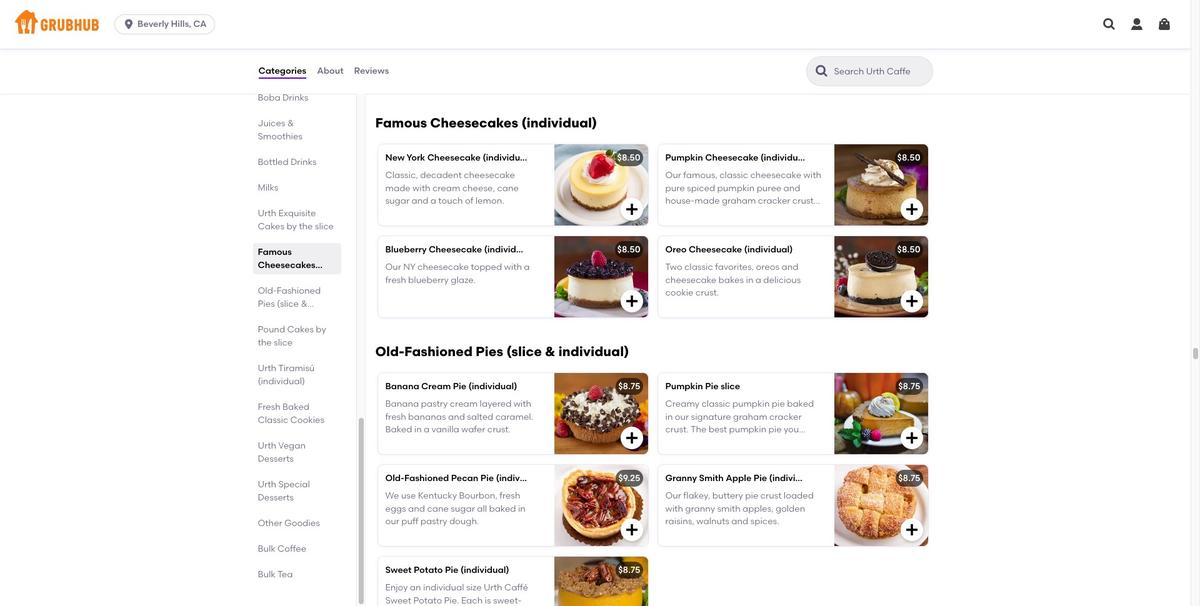 Task type: locate. For each thing, give the bounding box(es) containing it.
0 vertical spatial (slice
[[277, 299, 299, 310]]

0 vertical spatial cheesecakes
[[430, 115, 518, 131]]

graham down 'pumpkin cheesecake (individual)'
[[722, 196, 756, 206]]

0 vertical spatial layered
[[385, 46, 417, 57]]

cane for cheese,
[[497, 183, 519, 194]]

a
[[431, 196, 436, 206], [524, 262, 530, 273], [756, 275, 762, 286], [424, 425, 430, 435]]

1 vertical spatial fashioned
[[405, 344, 473, 360]]

tea
[[278, 570, 293, 580]]

layered up the salted at the bottom left
[[480, 399, 512, 410]]

1 vertical spatial our
[[385, 262, 401, 273]]

1 vertical spatial drinks
[[291, 157, 317, 168]]

our down "creamy"
[[675, 412, 689, 423]]

1 pumpkin from the top
[[666, 153, 703, 163]]

0 vertical spatial baked
[[283, 402, 310, 413]]

the
[[299, 221, 313, 232], [258, 338, 272, 348]]

1 vertical spatial the
[[258, 338, 272, 348]]

oreos
[[756, 262, 780, 273]]

0 vertical spatial desserts
[[258, 454, 294, 465]]

fashioned for old-fashioned pecan pie (individual)
[[405, 473, 449, 484]]

the down pound
[[258, 338, 272, 348]]

a right topped
[[524, 262, 530, 273]]

blueberry
[[408, 275, 449, 286]]

cane inside classic, decadent cheesecake made with cream cheese, cane sugar and a touch of lemon.
[[497, 183, 519, 194]]

$8.50 for our ny cheesecake topped with a fresh blueberry glaze.
[[618, 245, 641, 255]]

0 vertical spatial fashioned
[[277, 286, 321, 296]]

urth for urth vegan desserts
[[258, 441, 276, 451]]

pastry inside moist coconut sponge cake filled with delicious coconut pastry cream.
[[762, 46, 789, 57]]

in inside "creamy classic pumpkin pie baked in our signature graham cracker crust. the best pumpkin pie you have ever had."
[[666, 412, 673, 423]]

chocolate
[[385, 33, 430, 44]]

$8.75 for our flakey, buttery pie crust loaded with granny smith apples, golden raisins, walnuts and spices.
[[899, 473, 921, 484]]

pumpkin up "creamy"
[[666, 382, 703, 392]]

cheesecake up puree on the top of page
[[751, 170, 802, 181]]

reviews
[[354, 66, 389, 76]]

1 horizontal spatial cane
[[497, 183, 519, 194]]

classic inside "creamy classic pumpkin pie baked in our signature graham cracker crust. the best pumpkin pie you have ever had."
[[702, 399, 731, 410]]

slice up signature
[[721, 382, 740, 392]]

0 vertical spatial hazelnut
[[432, 33, 469, 44]]

0 vertical spatial drinks
[[283, 93, 308, 103]]

2 vertical spatial classic
[[702, 399, 731, 410]]

0 vertical spatial &
[[287, 118, 294, 129]]

1 vertical spatial bulk
[[258, 570, 276, 580]]

sweet
[[385, 565, 412, 576]]

urth inside urth tiramisú (individual)
[[258, 363, 276, 374]]

cheesecake up famous,
[[705, 153, 759, 163]]

baked inside "fresh baked classic cookies"
[[283, 402, 310, 413]]

urth left special
[[258, 480, 276, 490]]

hazelnut up "chocolate"
[[491, 46, 527, 57]]

$8.50
[[618, 153, 641, 163], [898, 153, 921, 163], [618, 245, 641, 255], [898, 245, 921, 255]]

pies inside famous cheesecakes (individual) old-fashioned pies (slice & individual) pound cakes by the slice
[[258, 299, 275, 310]]

1 vertical spatial fresh
[[385, 412, 406, 423]]

nutella
[[439, 46, 470, 57]]

fresh left bananas on the left bottom
[[385, 412, 406, 423]]

sugar inside classic, decadent cheesecake made with cream cheese, cane sugar and a touch of lemon.
[[385, 196, 410, 206]]

1 banana from the top
[[385, 382, 419, 392]]

our up pure at the top of the page
[[666, 170, 682, 181]]

old-fashioned pecan pie (individual) image
[[554, 465, 648, 547]]

2 banana from the top
[[385, 399, 419, 410]]

made inside classic, decadent cheesecake made with cream cheese, cane sugar and a touch of lemon.
[[385, 183, 411, 194]]

moist
[[666, 33, 688, 44]]

classic for cheesecake
[[685, 262, 713, 273]]

crust.
[[793, 196, 816, 206], [696, 288, 719, 298], [488, 425, 511, 435], [666, 425, 689, 435]]

1 vertical spatial pie
[[769, 425, 782, 435]]

bottled
[[258, 157, 289, 168]]

our famous, classic cheesecake with pure spiced pumpkin puree and house-made graham cracker crust. (seasonal)
[[666, 170, 822, 219]]

2 pumpkin from the top
[[666, 382, 703, 392]]

baked up the you on the bottom right of the page
[[787, 399, 814, 410]]

1 horizontal spatial cheesecakes
[[430, 115, 518, 131]]

pumpkin pie slice image
[[834, 373, 928, 455]]

1 desserts from the top
[[258, 454, 294, 465]]

baked down bananas on the left bottom
[[385, 425, 412, 435]]

with inside our ny cheesecake topped with a fresh blueberry glaze.
[[504, 262, 522, 273]]

1 vertical spatial sugar
[[451, 504, 475, 514]]

0 vertical spatial pastry
[[762, 46, 789, 57]]

pie left the you on the bottom right of the page
[[769, 425, 782, 435]]

cheesecake up cookie
[[666, 275, 717, 286]]

1 vertical spatial hazelnut
[[491, 46, 527, 57]]

1 vertical spatial layered
[[480, 399, 512, 410]]

famous up new
[[375, 115, 427, 131]]

a down the 'oreos'
[[756, 275, 762, 286]]

delicious down the 'oreos'
[[764, 275, 801, 286]]

0 vertical spatial bulk
[[258, 544, 276, 555]]

hazelnut right "chocolate"
[[503, 59, 540, 69]]

delicious down moist on the top right
[[685, 46, 723, 57]]

with inside moist coconut sponge cake filled with delicious coconut pastry cream.
[[666, 46, 683, 57]]

sponge for and
[[471, 33, 502, 44]]

cheesecake up the blueberry
[[418, 262, 469, 273]]

hills,
[[171, 19, 191, 29]]

exquisite
[[279, 208, 316, 219]]

in right the all
[[518, 504, 526, 514]]

banana up bananas on the left bottom
[[385, 399, 419, 410]]

0 vertical spatial pies
[[258, 299, 275, 310]]

our down granny
[[666, 491, 682, 502]]

in
[[449, 59, 456, 69], [746, 275, 754, 286], [666, 412, 673, 423], [414, 425, 422, 435], [518, 504, 526, 514]]

fresh baked classic cookies
[[258, 402, 325, 426]]

0 horizontal spatial by
[[287, 221, 297, 232]]

covered
[[410, 59, 447, 69]]

1 vertical spatial (slice
[[507, 344, 542, 360]]

1 vertical spatial individual)
[[559, 344, 629, 360]]

blueberry cheesecake (individual) image
[[554, 236, 648, 318]]

cheesecake up our ny cheesecake topped with a fresh blueberry glaze.
[[429, 245, 482, 255]]

desserts inside urth vegan desserts
[[258, 454, 294, 465]]

fashioned up pound
[[277, 286, 321, 296]]

0 horizontal spatial made
[[385, 183, 411, 194]]

cane
[[497, 183, 519, 194], [427, 504, 449, 514]]

new york cheesecake (individual) image
[[554, 145, 648, 226]]

a inside banana pastry cream layered with fresh bananas and salted caramel. baked in a vanilla wafer crust.
[[424, 425, 430, 435]]

0 horizontal spatial delicious
[[685, 46, 723, 57]]

and down smith
[[732, 516, 749, 527]]

individual)
[[258, 312, 302, 323], [559, 344, 629, 360]]

2 vertical spatial &
[[545, 344, 556, 360]]

old- for old-fashioned pies (slice & individual)
[[375, 344, 405, 360]]

with inside chocolate hazelnut sponge cake layered with nutella and hazelnut icing. covered in chocolate hazelnut ganache.
[[419, 46, 437, 57]]

in down "creamy"
[[666, 412, 673, 423]]

0 horizontal spatial sponge
[[471, 33, 502, 44]]

bulk for bulk coffee
[[258, 544, 276, 555]]

pies
[[258, 299, 275, 310], [476, 344, 503, 360]]

had.
[[709, 437, 728, 448]]

coconut royale cake slice image
[[834, 8, 928, 89]]

pumpkin up famous,
[[666, 153, 703, 163]]

2 bulk from the top
[[258, 570, 276, 580]]

layered up icing.
[[385, 46, 417, 57]]

urth left tiramisú at left
[[258, 363, 276, 374]]

svg image for new york cheesecake (individual)
[[624, 202, 639, 217]]

2 vertical spatial pie
[[745, 491, 759, 502]]

sponge inside chocolate hazelnut sponge cake layered with nutella and hazelnut icing. covered in chocolate hazelnut ganache.
[[471, 33, 502, 44]]

fresh right bourbon,
[[500, 491, 521, 502]]

graham right signature
[[733, 412, 768, 423]]

0 horizontal spatial sugar
[[385, 196, 410, 206]]

desserts for vegan
[[258, 454, 294, 465]]

our inside "creamy classic pumpkin pie baked in our signature graham cracker crust. the best pumpkin pie you have ever had."
[[675, 412, 689, 423]]

banana cream pie (individual)
[[385, 382, 517, 392]]

fresh
[[258, 402, 281, 413]]

the inside urth exquisite cakes by the slice
[[299, 221, 313, 232]]

granny
[[685, 504, 715, 514]]

1 horizontal spatial layered
[[480, 399, 512, 410]]

pumpkin
[[718, 183, 755, 194], [733, 399, 770, 410], [729, 425, 767, 435]]

fashioned for old-fashioned pies (slice & individual)
[[405, 344, 473, 360]]

filled
[[784, 33, 804, 44]]

1 vertical spatial cream
[[450, 399, 478, 410]]

a down bananas on the left bottom
[[424, 425, 430, 435]]

classic down 'pumpkin cheesecake (individual)'
[[720, 170, 749, 181]]

sugar up dough.
[[451, 504, 475, 514]]

in inside two classic favorites, oreos and cheesecake bakes in a delicious cookie crust.
[[746, 275, 754, 286]]

4 urth from the top
[[258, 480, 276, 490]]

smith
[[699, 473, 724, 484]]

cane inside we use kentucky bourbon, fresh eggs and cane sugar all baked in our puff pastry dough.
[[427, 504, 449, 514]]

desserts inside urth special desserts
[[258, 493, 294, 503]]

cake
[[505, 33, 525, 44], [761, 33, 782, 44]]

tiramisú
[[278, 363, 315, 374]]

cakes right pound
[[287, 325, 314, 335]]

sugar
[[385, 196, 410, 206], [451, 504, 475, 514]]

(individual) inside famous cheesecakes (individual) old-fashioned pies (slice & individual) pound cakes by the slice
[[258, 273, 307, 284]]

our
[[675, 412, 689, 423], [385, 516, 399, 527]]

bakes
[[719, 275, 744, 286]]

and up "chocolate"
[[472, 46, 489, 57]]

desserts down vegan at the left of the page
[[258, 454, 294, 465]]

2 vertical spatial slice
[[721, 382, 740, 392]]

bulk left coffee
[[258, 544, 276, 555]]

2 sponge from the left
[[728, 33, 759, 44]]

pastry inside we use kentucky bourbon, fresh eggs and cane sugar all baked in our puff pastry dough.
[[421, 516, 447, 527]]

1 vertical spatial slice
[[274, 338, 293, 348]]

0 vertical spatial slice
[[315, 221, 334, 232]]

1 vertical spatial famous
[[258, 247, 292, 258]]

and up vanilla
[[448, 412, 465, 423]]

0 horizontal spatial cake
[[505, 33, 525, 44]]

pastry right puff
[[421, 516, 447, 527]]

flakey,
[[684, 491, 711, 502]]

1 horizontal spatial cakes
[[287, 325, 314, 335]]

$8.50 for classic, decadent cheesecake made with cream cheese, cane sugar and a touch of lemon.
[[618, 153, 641, 163]]

our
[[666, 170, 682, 181], [385, 262, 401, 273], [666, 491, 682, 502]]

2 vertical spatial our
[[666, 491, 682, 502]]

graham inside "creamy classic pumpkin pie baked in our signature graham cracker crust. the best pumpkin pie you have ever had."
[[733, 412, 768, 423]]

and left touch
[[412, 196, 429, 206]]

1 horizontal spatial the
[[299, 221, 313, 232]]

cracker down puree on the top of page
[[758, 196, 791, 206]]

the inside famous cheesecakes (individual) old-fashioned pies (slice & individual) pound cakes by the slice
[[258, 338, 272, 348]]

banana inside banana pastry cream layered with fresh bananas and salted caramel. baked in a vanilla wafer crust.
[[385, 399, 419, 410]]

sponge left filled
[[728, 33, 759, 44]]

in for fresh
[[518, 504, 526, 514]]

granny smith apple pie (individual) image
[[834, 465, 928, 547]]

cheesecakes inside famous cheesecakes (individual) old-fashioned pies (slice & individual) pound cakes by the slice
[[258, 260, 316, 271]]

in inside we use kentucky bourbon, fresh eggs and cane sugar all baked in our puff pastry dough.
[[518, 504, 526, 514]]

0 vertical spatial cream
[[433, 183, 460, 194]]

baked up cookies
[[283, 402, 310, 413]]

with inside our flakey, buttery pie crust loaded with granny smith apples, golden raisins, walnuts and spices.
[[666, 504, 683, 514]]

0 vertical spatial individual)
[[258, 312, 302, 323]]

1 horizontal spatial by
[[316, 325, 326, 335]]

our inside our ny cheesecake topped with a fresh blueberry glaze.
[[385, 262, 401, 273]]

pastry down filled
[[762, 46, 789, 57]]

fresh inside banana pastry cream layered with fresh bananas and salted caramel. baked in a vanilla wafer crust.
[[385, 412, 406, 423]]

bulk coffee
[[258, 544, 306, 555]]

slice down exquisite
[[315, 221, 334, 232]]

drinks right bottled
[[291, 157, 317, 168]]

made
[[385, 183, 411, 194], [695, 196, 720, 206]]

ganache.
[[385, 72, 426, 82]]

and inside classic, decadent cheesecake made with cream cheese, cane sugar and a touch of lemon.
[[412, 196, 429, 206]]

chocolate hazelnut sponge cake layered with nutella and hazelnut icing. covered in chocolate hazelnut ganache. button
[[378, 8, 648, 89]]

1 horizontal spatial sugar
[[451, 504, 475, 514]]

pie up "apples,"
[[745, 491, 759, 502]]

creamy
[[666, 399, 700, 410]]

banana for banana pastry cream layered with fresh bananas and salted caramel. baked in a vanilla wafer crust.
[[385, 399, 419, 410]]

sponge inside moist coconut sponge cake filled with delicious coconut pastry cream.
[[728, 33, 759, 44]]

0 horizontal spatial &
[[287, 118, 294, 129]]

cheesecake inside our famous, classic cheesecake with pure spiced pumpkin puree and house-made graham cracker crust. (seasonal)
[[751, 170, 802, 181]]

2 urth from the top
[[258, 363, 276, 374]]

slice inside urth exquisite cakes by the slice
[[315, 221, 334, 232]]

in for layered
[[449, 59, 456, 69]]

cake inside chocolate hazelnut sponge cake layered with nutella and hazelnut icing. covered in chocolate hazelnut ganache.
[[505, 33, 525, 44]]

(seasonal)
[[666, 208, 710, 219]]

made down spiced
[[695, 196, 720, 206]]

we use kentucky bourbon, fresh eggs and cane sugar all baked in our puff pastry dough.
[[385, 491, 526, 527]]

1 vertical spatial delicious
[[764, 275, 801, 286]]

baked right the all
[[489, 504, 516, 514]]

pie up signature
[[705, 382, 719, 392]]

bulk for bulk tea
[[258, 570, 276, 580]]

pumpkin inside our famous, classic cheesecake with pure spiced pumpkin puree and house-made graham cracker crust. (seasonal)
[[718, 183, 755, 194]]

sugar for bourbon,
[[451, 504, 475, 514]]

cane down kentucky
[[427, 504, 449, 514]]

1 vertical spatial cracker
[[770, 412, 802, 423]]

0 vertical spatial graham
[[722, 196, 756, 206]]

oreo cheesecake (individual)
[[666, 245, 793, 255]]

1 vertical spatial cheesecakes
[[258, 260, 316, 271]]

cream
[[433, 183, 460, 194], [450, 399, 478, 410]]

0 vertical spatial cracker
[[758, 196, 791, 206]]

pie inside our flakey, buttery pie crust loaded with granny smith apples, golden raisins, walnuts and spices.
[[745, 491, 759, 502]]

sugar down the classic,
[[385, 196, 410, 206]]

moist coconut sponge cake filled with delicious coconut pastry cream. button
[[658, 8, 928, 89]]

hazelnut up nutella
[[432, 33, 469, 44]]

svg image inside main navigation navigation
[[1157, 17, 1172, 32]]

cheesecakes down urth exquisite cakes by the slice
[[258, 260, 316, 271]]

svg image
[[1102, 17, 1117, 32], [1130, 17, 1145, 32], [123, 18, 135, 31], [904, 65, 919, 80], [624, 294, 639, 309], [624, 431, 639, 446], [624, 523, 639, 538]]

& inside famous cheesecakes (individual) old-fashioned pies (slice & individual) pound cakes by the slice
[[301, 299, 308, 310]]

ca
[[193, 19, 207, 29]]

cheese,
[[463, 183, 495, 194]]

baked inside "creamy classic pumpkin pie baked in our signature graham cracker crust. the best pumpkin pie you have ever had."
[[787, 399, 814, 410]]

cake inside moist coconut sponge cake filled with delicious coconut pastry cream.
[[761, 33, 782, 44]]

1 horizontal spatial slice
[[315, 221, 334, 232]]

delicious inside moist coconut sponge cake filled with delicious coconut pastry cream.
[[685, 46, 723, 57]]

banana left cream
[[385, 382, 419, 392]]

our left ny
[[385, 262, 401, 273]]

fashioned
[[277, 286, 321, 296], [405, 344, 473, 360], [405, 473, 449, 484]]

0 vertical spatial delicious
[[685, 46, 723, 57]]

classic up signature
[[702, 399, 731, 410]]

cracker
[[758, 196, 791, 206], [770, 412, 802, 423]]

classic inside two classic favorites, oreos and cheesecake bakes in a delicious cookie crust.
[[685, 262, 713, 273]]

1 horizontal spatial our
[[675, 412, 689, 423]]

urth left vegan at the left of the page
[[258, 441, 276, 451]]

urth
[[258, 208, 276, 219], [258, 363, 276, 374], [258, 441, 276, 451], [258, 480, 276, 490]]

cake for pastry
[[761, 33, 782, 44]]

1 vertical spatial our
[[385, 516, 399, 527]]

0 vertical spatial banana
[[385, 382, 419, 392]]

with inside banana pastry cream layered with fresh bananas and salted caramel. baked in a vanilla wafer crust.
[[514, 399, 532, 410]]

banana pastry cream layered with fresh bananas and salted caramel. baked in a vanilla wafer crust.
[[385, 399, 533, 435]]

svg image for granny smith apple pie (individual)
[[904, 523, 919, 538]]

1 horizontal spatial famous
[[375, 115, 427, 131]]

a inside our ny cheesecake topped with a fresh blueberry glaze.
[[524, 262, 530, 273]]

slice down pound
[[274, 338, 293, 348]]

1 vertical spatial pies
[[476, 344, 503, 360]]

in inside banana pastry cream layered with fresh bananas and salted caramel. baked in a vanilla wafer crust.
[[414, 425, 422, 435]]

1 vertical spatial pastry
[[421, 399, 448, 410]]

cheesecake for pumpkin cheesecake (individual)
[[705, 153, 759, 163]]

1 urth from the top
[[258, 208, 276, 219]]

1 cake from the left
[[505, 33, 525, 44]]

cracker up the you on the bottom right of the page
[[770, 412, 802, 423]]

fresh
[[385, 275, 406, 286], [385, 412, 406, 423], [500, 491, 521, 502]]

in down bananas on the left bottom
[[414, 425, 422, 435]]

pie up bourbon,
[[481, 473, 494, 484]]

boba drinks
[[258, 93, 308, 103]]

1 horizontal spatial made
[[695, 196, 720, 206]]

3 urth from the top
[[258, 441, 276, 451]]

in inside chocolate hazelnut sponge cake layered with nutella and hazelnut icing. covered in chocolate hazelnut ganache.
[[449, 59, 456, 69]]

0 vertical spatial coconut
[[690, 33, 726, 44]]

pie up the you on the bottom right of the page
[[772, 399, 785, 410]]

2 cake from the left
[[761, 33, 782, 44]]

cakes down exquisite
[[258, 221, 285, 232]]

decadent
[[420, 170, 462, 181]]

a left touch
[[431, 196, 436, 206]]

baked inside banana pastry cream layered with fresh bananas and salted caramel. baked in a vanilla wafer crust.
[[385, 425, 412, 435]]

famous cheesecakes (individual) old-fashioned pies (slice & individual) pound cakes by the slice
[[258, 247, 326, 348]]

2 vertical spatial fresh
[[500, 491, 521, 502]]

search icon image
[[814, 64, 829, 79]]

smith
[[717, 504, 741, 514]]

sponge up "chocolate"
[[471, 33, 502, 44]]

sugar inside we use kentucky bourbon, fresh eggs and cane sugar all baked in our puff pastry dough.
[[451, 504, 475, 514]]

by right pound
[[316, 325, 326, 335]]

0 vertical spatial cakes
[[258, 221, 285, 232]]

cheesecake up cheese,
[[464, 170, 515, 181]]

0 horizontal spatial our
[[385, 516, 399, 527]]

cane up the lemon.
[[497, 183, 519, 194]]

pie
[[453, 382, 467, 392], [705, 382, 719, 392], [481, 473, 494, 484], [754, 473, 767, 484], [445, 565, 459, 576]]

topped
[[471, 262, 502, 273]]

0 vertical spatial cane
[[497, 183, 519, 194]]

delicious inside two classic favorites, oreos and cheesecake bakes in a delicious cookie crust.
[[764, 275, 801, 286]]

urth inside urth exquisite cakes by the slice
[[258, 208, 276, 219]]

chocolate hazelnut cake (individual) image
[[554, 8, 648, 89]]

cake for hazelnut
[[505, 33, 525, 44]]

0 horizontal spatial famous
[[258, 247, 292, 258]]

pie
[[772, 399, 785, 410], [769, 425, 782, 435], [745, 491, 759, 502]]

and
[[472, 46, 489, 57], [784, 183, 801, 194], [412, 196, 429, 206], [782, 262, 799, 273], [448, 412, 465, 423], [408, 504, 425, 514], [732, 516, 749, 527]]

cream up the salted at the bottom left
[[450, 399, 478, 410]]

1 bulk from the top
[[258, 544, 276, 555]]

made down the classic,
[[385, 183, 411, 194]]

2 vertical spatial hazelnut
[[503, 59, 540, 69]]

1 vertical spatial baked
[[385, 425, 412, 435]]

famous for famous cheesecakes (individual) old-fashioned pies (slice & individual) pound cakes by the slice
[[258, 247, 292, 258]]

and up puff
[[408, 504, 425, 514]]

by down exquisite
[[287, 221, 297, 232]]

urth for urth special desserts
[[258, 480, 276, 490]]

famous for famous cheesecakes (individual)
[[375, 115, 427, 131]]

cheesecake inside classic, decadent cheesecake made with cream cheese, cane sugar and a touch of lemon.
[[464, 170, 515, 181]]

pies up banana cream pie (individual)
[[476, 344, 503, 360]]

pumpkin
[[666, 153, 703, 163], [666, 382, 703, 392]]

desserts down special
[[258, 493, 294, 503]]

fashioned up kentucky
[[405, 473, 449, 484]]

1 vertical spatial cane
[[427, 504, 449, 514]]

1 horizontal spatial sponge
[[728, 33, 759, 44]]

0 vertical spatial our
[[675, 412, 689, 423]]

1 vertical spatial old-
[[375, 344, 405, 360]]

famous inside famous cheesecakes (individual) old-fashioned pies (slice & individual) pound cakes by the slice
[[258, 247, 292, 258]]

pies up pound
[[258, 299, 275, 310]]

1 horizontal spatial baked
[[787, 399, 814, 410]]

0 vertical spatial old-
[[258, 286, 277, 296]]

0 vertical spatial sugar
[[385, 196, 410, 206]]

crust. inside banana pastry cream layered with fresh bananas and salted caramel. baked in a vanilla wafer crust.
[[488, 425, 511, 435]]

in down nutella
[[449, 59, 456, 69]]

our inside our famous, classic cheesecake with pure spiced pumpkin puree and house-made graham cracker crust. (seasonal)
[[666, 170, 682, 181]]

golden
[[776, 504, 805, 514]]

0 horizontal spatial baked
[[489, 504, 516, 514]]

&
[[287, 118, 294, 129], [301, 299, 308, 310], [545, 344, 556, 360]]

0 vertical spatial pumpkin
[[666, 153, 703, 163]]

1 vertical spatial graham
[[733, 412, 768, 423]]

1 horizontal spatial &
[[301, 299, 308, 310]]

1 vertical spatial desserts
[[258, 493, 294, 503]]

fresh inside our ny cheesecake topped with a fresh blueberry glaze.
[[385, 275, 406, 286]]

special
[[279, 480, 310, 490]]

our for our flakey, buttery pie crust loaded with granny smith apples, golden raisins, walnuts and spices.
[[666, 491, 682, 502]]

0 vertical spatial our
[[666, 170, 682, 181]]

0 horizontal spatial cane
[[427, 504, 449, 514]]

touch
[[439, 196, 463, 206]]

famous,
[[684, 170, 718, 181]]

old-fashioned pies (slice & individual)
[[375, 344, 629, 360]]

svg image for pumpkin cheesecake (individual)
[[904, 202, 919, 217]]

(individual) inside urth tiramisú (individual)
[[258, 376, 305, 387]]

in right 'bakes'
[[746, 275, 754, 286]]

0 horizontal spatial baked
[[283, 402, 310, 413]]

baked inside we use kentucky bourbon, fresh eggs and cane sugar all baked in our puff pastry dough.
[[489, 504, 516, 514]]

1 vertical spatial banana
[[385, 399, 419, 410]]

0 horizontal spatial slice
[[274, 338, 293, 348]]

0 vertical spatial pie
[[772, 399, 785, 410]]

bulk left tea at the bottom
[[258, 570, 276, 580]]

the down exquisite
[[299, 221, 313, 232]]

main navigation navigation
[[0, 0, 1191, 49]]

with inside classic, decadent cheesecake made with cream cheese, cane sugar and a touch of lemon.
[[413, 183, 431, 194]]

our down the eggs
[[385, 516, 399, 527]]

fashioned up cream
[[405, 344, 473, 360]]

pastry up bananas on the left bottom
[[421, 399, 448, 410]]

classic right the two
[[685, 262, 713, 273]]

cheesecake up favorites,
[[689, 245, 742, 255]]

urth inside urth special desserts
[[258, 480, 276, 490]]

svg image
[[1157, 17, 1172, 32], [624, 202, 639, 217], [904, 202, 919, 217], [904, 294, 919, 309], [904, 431, 919, 446], [904, 523, 919, 538]]

1 vertical spatial &
[[301, 299, 308, 310]]

urth inside urth vegan desserts
[[258, 441, 276, 451]]

fresh down ny
[[385, 275, 406, 286]]

1 vertical spatial made
[[695, 196, 720, 206]]

cheesecakes up new york cheesecake (individual)
[[430, 115, 518, 131]]

famous down urth exquisite cakes by the slice
[[258, 247, 292, 258]]

0 horizontal spatial cheesecakes
[[258, 260, 316, 271]]

famous cheesecakes (individual)
[[375, 115, 597, 131]]

0 vertical spatial by
[[287, 221, 297, 232]]

beverly hills, ca
[[138, 19, 207, 29]]

0 horizontal spatial (slice
[[277, 299, 299, 310]]

graham
[[722, 196, 756, 206], [733, 412, 768, 423]]

urth down 'milks'
[[258, 208, 276, 219]]

have
[[666, 437, 686, 448]]

1 sponge from the left
[[471, 33, 502, 44]]

cream up touch
[[433, 183, 460, 194]]

1 horizontal spatial baked
[[385, 425, 412, 435]]

our inside our flakey, buttery pie crust loaded with granny smith apples, golden raisins, walnuts and spices.
[[666, 491, 682, 502]]

1 vertical spatial by
[[316, 325, 326, 335]]

desserts
[[258, 454, 294, 465], [258, 493, 294, 503]]

2 desserts from the top
[[258, 493, 294, 503]]



Task type: describe. For each thing, give the bounding box(es) containing it.
svg image for oreo cheesecake (individual)
[[904, 294, 919, 309]]

sweet potato pie (individual) image
[[554, 557, 648, 607]]

2 horizontal spatial &
[[545, 344, 556, 360]]

ever
[[689, 437, 707, 448]]

beverly
[[138, 19, 169, 29]]

favorites,
[[715, 262, 754, 273]]

cookies
[[290, 415, 325, 426]]

blueberry
[[385, 245, 427, 255]]

made inside our famous, classic cheesecake with pure spiced pumpkin puree and house-made graham cracker crust. (seasonal)
[[695, 196, 720, 206]]

bulk tea
[[258, 570, 293, 580]]

chocolate hazelnut sponge cake layered with nutella and hazelnut icing. covered in chocolate hazelnut ganache.
[[385, 33, 540, 82]]

best
[[709, 425, 727, 435]]

slice inside famous cheesecakes (individual) old-fashioned pies (slice & individual) pound cakes by the slice
[[274, 338, 293, 348]]

banana for banana cream pie (individual)
[[385, 382, 419, 392]]

other
[[258, 518, 282, 529]]

pie right potato
[[445, 565, 459, 576]]

other goodies
[[258, 518, 320, 529]]

caramel.
[[496, 412, 533, 423]]

1 vertical spatial pumpkin
[[733, 399, 770, 410]]

2 vertical spatial pumpkin
[[729, 425, 767, 435]]

two
[[666, 262, 683, 273]]

wafer
[[461, 425, 485, 435]]

smoothies
[[258, 131, 303, 142]]

chocolate
[[458, 59, 501, 69]]

urth exquisite cakes by the slice
[[258, 208, 334, 232]]

potato
[[414, 565, 443, 576]]

and inside chocolate hazelnut sponge cake layered with nutella and hazelnut icing. covered in chocolate hazelnut ganache.
[[472, 46, 489, 57]]

$8.50 for two classic favorites, oreos and cheesecake bakes in a delicious cookie crust.
[[898, 245, 921, 255]]

urth vegan desserts
[[258, 441, 306, 465]]

urth for urth exquisite cakes by the slice
[[258, 208, 276, 219]]

(slice inside famous cheesecakes (individual) old-fashioned pies (slice & individual) pound cakes by the slice
[[277, 299, 299, 310]]

coffee
[[278, 544, 306, 555]]

svg image inside beverly hills, ca button
[[123, 18, 135, 31]]

juices & smoothies
[[258, 118, 303, 142]]

our ny cheesecake topped with a fresh blueberry glaze.
[[385, 262, 530, 286]]

1 horizontal spatial pies
[[476, 344, 503, 360]]

cookie
[[666, 288, 694, 298]]

$9.25
[[619, 473, 641, 484]]

dough.
[[449, 516, 479, 527]]

a inside classic, decadent cheesecake made with cream cheese, cane sugar and a touch of lemon.
[[431, 196, 436, 206]]

spices.
[[751, 516, 779, 527]]

sponge for coconut
[[728, 33, 759, 44]]

1 vertical spatial coconut
[[725, 46, 760, 57]]

cheesecake up decadent
[[427, 153, 481, 163]]

milks
[[258, 183, 278, 193]]

cane for and
[[427, 504, 449, 514]]

bottled drinks
[[258, 157, 317, 168]]

of
[[465, 196, 474, 206]]

cheesecakes for famous cheesecakes (individual)
[[430, 115, 518, 131]]

classic, decadent cheesecake made with cream cheese, cane sugar and a touch of lemon.
[[385, 170, 519, 206]]

buttery
[[713, 491, 743, 502]]

cakes inside urth exquisite cakes by the slice
[[258, 221, 285, 232]]

blueberry cheesecake (individual)
[[385, 245, 533, 255]]

raisins,
[[666, 516, 695, 527]]

cream inside classic, decadent cheesecake made with cream cheese, cane sugar and a touch of lemon.
[[433, 183, 460, 194]]

the
[[691, 425, 707, 435]]

graham inside our famous, classic cheesecake with pure spiced pumpkin puree and house-made graham cracker crust. (seasonal)
[[722, 196, 756, 206]]

layered inside banana pastry cream layered with fresh bananas and salted caramel. baked in a vanilla wafer crust.
[[480, 399, 512, 410]]

classic for pie
[[702, 399, 731, 410]]

classic,
[[385, 170, 418, 181]]

drinks for bottled drinks
[[291, 157, 317, 168]]

in for with
[[414, 425, 422, 435]]

pie up crust
[[754, 473, 767, 484]]

svg image for pumpkin pie slice
[[904, 431, 919, 446]]

kentucky
[[418, 491, 457, 502]]

cheesecake inside our ny cheesecake topped with a fresh blueberry glaze.
[[418, 262, 469, 273]]

walnuts
[[697, 516, 730, 527]]

juices
[[258, 118, 285, 129]]

by inside famous cheesecakes (individual) old-fashioned pies (slice & individual) pound cakes by the slice
[[316, 325, 326, 335]]

icing.
[[385, 59, 408, 69]]

and inside we use kentucky bourbon, fresh eggs and cane sugar all baked in our puff pastry dough.
[[408, 504, 425, 514]]

fashioned inside famous cheesecakes (individual) old-fashioned pies (slice & individual) pound cakes by the slice
[[277, 286, 321, 296]]

old- inside famous cheesecakes (individual) old-fashioned pies (slice & individual) pound cakes by the slice
[[258, 286, 277, 296]]

our for our famous, classic cheesecake with pure spiced pumpkin puree and house-made graham cracker crust. (seasonal)
[[666, 170, 682, 181]]

1 horizontal spatial (slice
[[507, 344, 542, 360]]

granny smith apple pie (individual)
[[666, 473, 818, 484]]

fresh inside we use kentucky bourbon, fresh eggs and cane sugar all baked in our puff pastry dough.
[[500, 491, 521, 502]]

cracker inside our famous, classic cheesecake with pure spiced pumpkin puree and house-made graham cracker crust. (seasonal)
[[758, 196, 791, 206]]

layered inside chocolate hazelnut sponge cake layered with nutella and hazelnut icing. covered in chocolate hazelnut ganache.
[[385, 46, 417, 57]]

cracker inside "creamy classic pumpkin pie baked in our signature graham cracker crust. the best pumpkin pie you have ever had."
[[770, 412, 802, 423]]

cakes inside famous cheesecakes (individual) old-fashioned pies (slice & individual) pound cakes by the slice
[[287, 325, 314, 335]]

and inside banana pastry cream layered with fresh bananas and salted caramel. baked in a vanilla wafer crust.
[[448, 412, 465, 423]]

pumpkin for old-fashioned pies (slice & individual)
[[666, 382, 703, 392]]

bourbon,
[[459, 491, 498, 502]]

our for our ny cheesecake topped with a fresh blueberry glaze.
[[385, 262, 401, 273]]

$8.75 for creamy classic pumpkin pie baked in our signature graham cracker crust. the best pumpkin pie you have ever had.
[[899, 382, 921, 392]]

urth for urth tiramisú (individual)
[[258, 363, 276, 374]]

pie for crust
[[745, 491, 759, 502]]

classic inside our famous, classic cheesecake with pure spiced pumpkin puree and house-made graham cracker crust. (seasonal)
[[720, 170, 749, 181]]

and inside our flakey, buttery pie crust loaded with granny smith apples, golden raisins, walnuts and spices.
[[732, 516, 749, 527]]

a inside two classic favorites, oreos and cheesecake bakes in a delicious cookie crust.
[[756, 275, 762, 286]]

new
[[385, 153, 405, 163]]

pecan
[[451, 473, 479, 484]]

apple
[[726, 473, 752, 484]]

$8.50 for our famous, classic cheesecake with pure spiced pumpkin puree and house-made graham cracker crust. (seasonal)
[[898, 153, 921, 163]]

two classic favorites, oreos and cheesecake bakes in a delicious cookie crust.
[[666, 262, 801, 298]]

pound
[[258, 325, 285, 335]]

crust. inside "creamy classic pumpkin pie baked in our signature graham cracker crust. the best pumpkin pie you have ever had."
[[666, 425, 689, 435]]

vanilla
[[432, 425, 459, 435]]

& inside juices & smoothies
[[287, 118, 294, 129]]

boba
[[258, 93, 281, 103]]

desserts for special
[[258, 493, 294, 503]]

york
[[407, 153, 425, 163]]

cheesecake inside two classic favorites, oreos and cheesecake bakes in a delicious cookie crust.
[[666, 275, 717, 286]]

sugar for made
[[385, 196, 410, 206]]

crust. inside two classic favorites, oreos and cheesecake bakes in a delicious cookie crust.
[[696, 288, 719, 298]]

Search Urth Caffe search field
[[833, 66, 929, 78]]

drinks for boba drinks
[[283, 93, 308, 103]]

crust
[[761, 491, 782, 502]]

1 horizontal spatial individual)
[[559, 344, 629, 360]]

cheesecakes for famous cheesecakes (individual) old-fashioned pies (slice & individual) pound cakes by the slice
[[258, 260, 316, 271]]

banana cream pie (individual) image
[[554, 373, 648, 455]]

categories button
[[258, 49, 307, 94]]

pure
[[666, 183, 685, 194]]

pumpkin for famous cheesecakes (individual)
[[666, 153, 703, 163]]

granny
[[666, 473, 697, 484]]

by inside urth exquisite cakes by the slice
[[287, 221, 297, 232]]

and inside two classic favorites, oreos and cheesecake bakes in a delicious cookie crust.
[[782, 262, 799, 273]]

oreo cheesecake (individual) image
[[834, 236, 928, 318]]

house-
[[666, 196, 695, 206]]

salted
[[467, 412, 494, 423]]

apples,
[[743, 504, 774, 514]]

cream inside banana pastry cream layered with fresh bananas and salted caramel. baked in a vanilla wafer crust.
[[450, 399, 478, 410]]

reviews button
[[354, 49, 390, 94]]

pumpkin cheesecake (individual) image
[[834, 145, 928, 226]]

eggs
[[385, 504, 406, 514]]

moist coconut sponge cake filled with delicious coconut pastry cream.
[[666, 33, 821, 57]]

our inside we use kentucky bourbon, fresh eggs and cane sugar all baked in our puff pastry dough.
[[385, 516, 399, 527]]

cheesecake for blueberry cheesecake (individual)
[[429, 245, 482, 255]]

lemon.
[[476, 196, 504, 206]]

oreo
[[666, 245, 687, 255]]

and inside our famous, classic cheesecake with pure spiced pumpkin puree and house-made graham cracker crust. (seasonal)
[[784, 183, 801, 194]]

with inside our famous, classic cheesecake with pure spiced pumpkin puree and house-made graham cracker crust. (seasonal)
[[804, 170, 822, 181]]

cream
[[421, 382, 451, 392]]

our flakey, buttery pie crust loaded with granny smith apples, golden raisins, walnuts and spices.
[[666, 491, 814, 527]]

pie right cream
[[453, 382, 467, 392]]

bananas
[[408, 412, 446, 423]]

beverly hills, ca button
[[114, 14, 220, 34]]

pumpkin pie slice
[[666, 382, 740, 392]]

individual) inside famous cheesecakes (individual) old-fashioned pies (slice & individual) pound cakes by the slice
[[258, 312, 302, 323]]

spiced
[[687, 183, 715, 194]]

2 horizontal spatial slice
[[721, 382, 740, 392]]

cheesecake for oreo cheesecake (individual)
[[689, 245, 742, 255]]

pastry inside banana pastry cream layered with fresh bananas and salted caramel. baked in a vanilla wafer crust.
[[421, 399, 448, 410]]

about button
[[316, 49, 344, 94]]

about
[[317, 66, 344, 76]]

puff
[[402, 516, 419, 527]]

old- for old-fashioned pecan pie (individual)
[[385, 473, 405, 484]]

$8.75 for banana pastry cream layered with fresh bananas and salted caramel. baked in a vanilla wafer crust.
[[619, 382, 641, 392]]

pie for baked
[[772, 399, 785, 410]]

crust. inside our famous, classic cheesecake with pure spiced pumpkin puree and house-made graham cracker crust. (seasonal)
[[793, 196, 816, 206]]

categories
[[259, 66, 306, 76]]



Task type: vqa. For each thing, say whether or not it's contained in the screenshot.
OLD-FASHIONED PIES (SLICE & INDIVIDUAL)
yes



